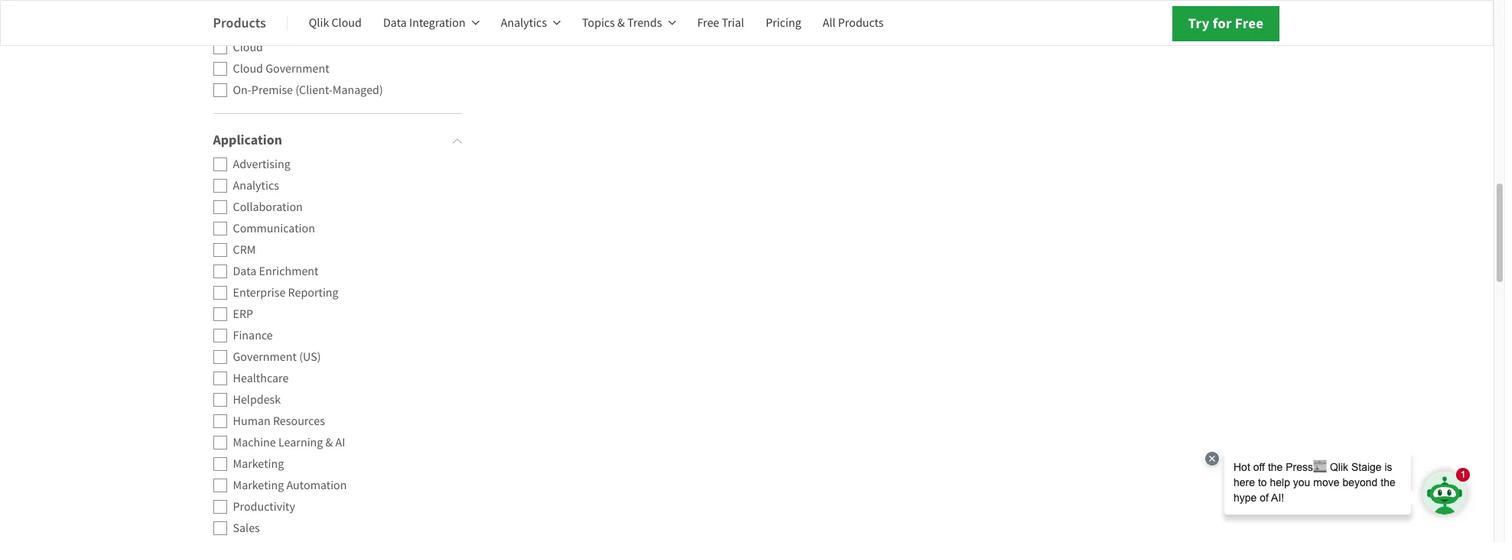 Task type: locate. For each thing, give the bounding box(es) containing it.
trial
[[722, 15, 744, 31]]

&
[[617, 15, 625, 31], [325, 435, 333, 451]]

products right all
[[838, 15, 884, 31]]

analytics inside products menu bar
[[501, 15, 547, 31]]

& left ai
[[325, 435, 333, 451]]

1 horizontal spatial analytics
[[501, 15, 547, 31]]

managed)
[[333, 83, 383, 98]]

sales
[[233, 521, 260, 536]]

products
[[213, 13, 266, 32], [838, 15, 884, 31]]

0 vertical spatial data
[[383, 15, 407, 31]]

erp
[[233, 307, 253, 322]]

0 vertical spatial marketing
[[233, 457, 284, 472]]

1 horizontal spatial products
[[838, 15, 884, 31]]

try
[[1188, 14, 1210, 33]]

2 vertical spatial cloud
[[233, 61, 263, 77]]

government
[[266, 61, 329, 77], [233, 350, 297, 365]]

data inside 'link'
[[383, 15, 407, 31]]

marketing
[[233, 457, 284, 472], [233, 478, 284, 493]]

government inside cloud cloud government on-premise (client-managed)
[[266, 61, 329, 77]]

cloud inside products menu bar
[[332, 15, 362, 31]]

1 vertical spatial &
[[325, 435, 333, 451]]

analytics left "topics"
[[501, 15, 547, 31]]

free
[[1235, 14, 1264, 33], [697, 15, 719, 31]]

deployment
[[213, 14, 287, 32]]

topics & trends
[[582, 15, 662, 31]]

cloud
[[332, 15, 362, 31], [233, 40, 263, 55], [233, 61, 263, 77]]

data integration link
[[383, 5, 479, 41]]

0 horizontal spatial analytics
[[233, 178, 279, 194]]

1 vertical spatial government
[[233, 350, 297, 365]]

integration
[[409, 15, 466, 31]]

data left integration
[[383, 15, 407, 31]]

finance
[[233, 328, 273, 343]]

1 horizontal spatial free
[[1235, 14, 1264, 33]]

analytics
[[501, 15, 547, 31], [233, 178, 279, 194]]

0 horizontal spatial data
[[233, 264, 256, 279]]

cloud right qlik
[[332, 15, 362, 31]]

1 horizontal spatial &
[[617, 15, 625, 31]]

1 vertical spatial data
[[233, 264, 256, 279]]

topics & trends link
[[582, 5, 676, 41]]

free trial
[[697, 15, 744, 31]]

ai
[[335, 435, 345, 451]]

government up (client-
[[266, 61, 329, 77]]

data down crm
[[233, 264, 256, 279]]

all products
[[823, 15, 884, 31]]

all products link
[[823, 5, 884, 41]]

0 vertical spatial cloud
[[332, 15, 362, 31]]

0 horizontal spatial free
[[697, 15, 719, 31]]

productivity
[[233, 499, 295, 515]]

1 vertical spatial marketing
[[233, 478, 284, 493]]

cloud for cloud cloud government on-premise (client-managed)
[[233, 61, 263, 77]]

0 vertical spatial government
[[266, 61, 329, 77]]

0 vertical spatial analytics
[[501, 15, 547, 31]]

cloud up on-
[[233, 61, 263, 77]]

data
[[383, 15, 407, 31], [233, 264, 256, 279]]

marketing up productivity
[[233, 478, 284, 493]]

try for free link
[[1172, 6, 1280, 41]]

marketing down machine
[[233, 457, 284, 472]]

free left trial
[[697, 15, 719, 31]]

application
[[213, 131, 282, 149]]

all
[[823, 15, 836, 31]]

products up on-
[[213, 13, 266, 32]]

0 vertical spatial &
[[617, 15, 625, 31]]

data integration
[[383, 15, 466, 31]]

analytics inside advertising analytics collaboration communication crm data enrichment enterprise reporting erp finance government (us) healthcare helpdesk human resources machine learning & ai marketing marketing automation productivity sales
[[233, 178, 279, 194]]

human
[[233, 414, 271, 429]]

automation
[[286, 478, 347, 493]]

products menu bar
[[213, 5, 905, 41]]

analytics down advertising
[[233, 178, 279, 194]]

qlik
[[309, 15, 329, 31]]

free inside 'link'
[[1235, 14, 1264, 33]]

1 horizontal spatial data
[[383, 15, 407, 31]]

& inside topics & trends link
[[617, 15, 625, 31]]

1 vertical spatial analytics
[[233, 178, 279, 194]]

cloud down "deployment"
[[233, 40, 263, 55]]

government up healthcare
[[233, 350, 297, 365]]

helpdesk
[[233, 392, 281, 408]]

1 marketing from the top
[[233, 457, 284, 472]]

analytics link
[[501, 5, 561, 41]]

free right 'for'
[[1235, 14, 1264, 33]]

data inside advertising analytics collaboration communication crm data enrichment enterprise reporting erp finance government (us) healthcare helpdesk human resources machine learning & ai marketing marketing automation productivity sales
[[233, 264, 256, 279]]

0 horizontal spatial &
[[325, 435, 333, 451]]

& right "topics"
[[617, 15, 625, 31]]



Task type: vqa. For each thing, say whether or not it's contained in the screenshot.
Capabilities link
no



Task type: describe. For each thing, give the bounding box(es) containing it.
free inside products menu bar
[[697, 15, 719, 31]]

enrichment
[[259, 264, 319, 279]]

healthcare
[[233, 371, 289, 386]]

communication
[[233, 221, 315, 236]]

crm
[[233, 242, 256, 258]]

learning
[[278, 435, 323, 451]]

cloud cloud government on-premise (client-managed)
[[233, 40, 383, 98]]

free trial link
[[697, 5, 744, 41]]

try for free
[[1188, 14, 1264, 33]]

on-
[[233, 83, 252, 98]]

premise
[[251, 83, 293, 98]]

pricing
[[766, 15, 801, 31]]

qlik cloud link
[[309, 5, 362, 41]]

trends
[[627, 15, 662, 31]]

advertising
[[233, 157, 290, 172]]

resources
[[273, 414, 325, 429]]

cloud for qlik cloud
[[332, 15, 362, 31]]

qlik cloud
[[309, 15, 362, 31]]

& inside advertising analytics collaboration communication crm data enrichment enterprise reporting erp finance government (us) healthcare helpdesk human resources machine learning & ai marketing marketing automation productivity sales
[[325, 435, 333, 451]]

1 vertical spatial cloud
[[233, 40, 263, 55]]

topics
[[582, 15, 615, 31]]

0 horizontal spatial products
[[213, 13, 266, 32]]

(us)
[[299, 350, 321, 365]]

enterprise
[[233, 285, 286, 301]]

deployment button
[[213, 12, 462, 34]]

for
[[1213, 14, 1232, 33]]

pricing link
[[766, 5, 801, 41]]

reporting
[[288, 285, 339, 301]]

collaboration
[[233, 200, 303, 215]]

(client-
[[295, 83, 333, 98]]

machine
[[233, 435, 276, 451]]

advertising analytics collaboration communication crm data enrichment enterprise reporting erp finance government (us) healthcare helpdesk human resources machine learning & ai marketing marketing automation productivity sales
[[233, 157, 347, 536]]

application button
[[213, 129, 462, 151]]

government inside advertising analytics collaboration communication crm data enrichment enterprise reporting erp finance government (us) healthcare helpdesk human resources machine learning & ai marketing marketing automation productivity sales
[[233, 350, 297, 365]]

2 marketing from the top
[[233, 478, 284, 493]]



